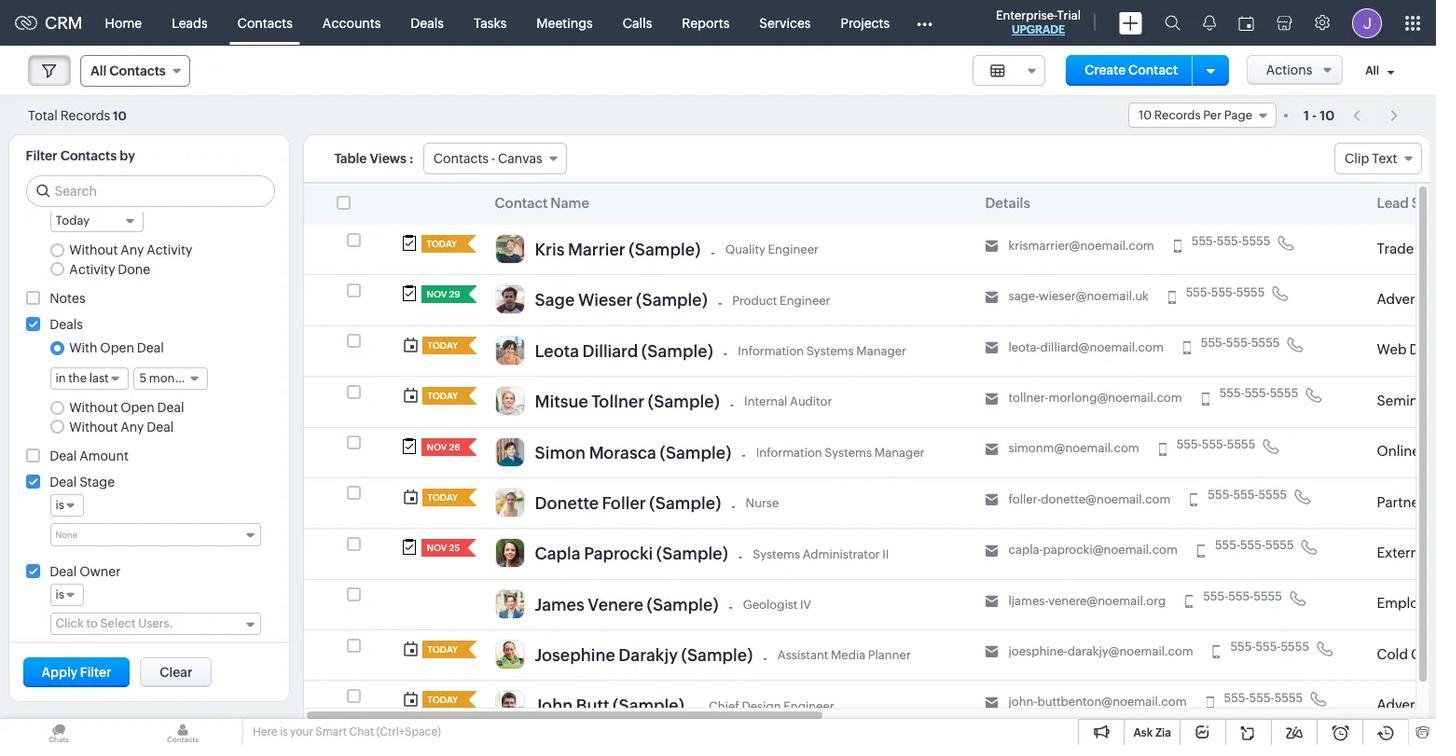 Task type: vqa. For each thing, say whether or not it's contained in the screenshot.
Channels 'image' on the left
no



Task type: locate. For each thing, give the bounding box(es) containing it.
by
[[120, 148, 135, 163]]

engineer right product
[[780, 293, 831, 307]]

0 vertical spatial advertise
[[1377, 291, 1436, 307]]

1 nov from the top
[[427, 289, 447, 300]]

open right with
[[100, 341, 134, 355]]

today link for kris marrier (sample)
[[421, 235, 459, 253]]

0 vertical spatial without
[[69, 243, 118, 258]]

2 horizontal spatial 10
[[1320, 108, 1335, 123]]

icon_mobile image for simon morasca (sample)
[[1159, 443, 1167, 456]]

none field up owner at the bottom
[[50, 523, 261, 546]]

2 vertical spatial systems
[[753, 547, 800, 561]]

None field
[[972, 55, 1045, 86], [50, 523, 261, 546]]

contacts down home link
[[109, 63, 166, 78]]

- for simon morasca (sample)
[[742, 448, 746, 463]]

(sample) right wieser
[[636, 290, 708, 310]]

nov left 26
[[427, 442, 447, 452]]

canvas profile image image left simon
[[495, 437, 525, 467]]

all inside field
[[90, 63, 107, 78]]

1 horizontal spatial records
[[1155, 108, 1201, 122]]

without down in the last field
[[69, 401, 118, 415]]

(sample) inside 'link'
[[642, 341, 713, 361]]

any
[[120, 243, 144, 258], [120, 420, 144, 434]]

canvas profile image image left sage
[[495, 285, 525, 315]]

1 vertical spatial any
[[120, 420, 144, 434]]

1 vertical spatial engineer
[[780, 293, 831, 307]]

butt
[[576, 696, 610, 716]]

icon_mail image for donette foller (sample)
[[985, 494, 998, 507]]

1 vertical spatial information systems manager
[[756, 446, 925, 460]]

engineer right quality
[[768, 243, 819, 257]]

without up activity done
[[69, 243, 118, 258]]

2 without from the top
[[69, 401, 118, 415]]

4 icon_mail image from the top
[[985, 392, 998, 405]]

venere
[[588, 595, 644, 614]]

advertise down cold call
[[1377, 697, 1436, 713]]

mitsue tollner (sample)
[[535, 392, 720, 411]]

0 horizontal spatial activity
[[69, 262, 115, 277]]

deal down without open deal
[[147, 420, 174, 434]]

capla paprocki (sample)
[[535, 544, 728, 564]]

information systems manager for leota dilliard (sample)
[[738, 344, 907, 358]]

1 vertical spatial manager
[[875, 446, 925, 460]]

icon_mail image down details
[[985, 240, 998, 253]]

profile element
[[1341, 0, 1394, 45]]

joesphine-darakjy@noemail.com
[[1009, 644, 1194, 658]]

today link for leota dilliard (sample)
[[422, 336, 460, 354]]

contacts left by
[[60, 148, 117, 163]]

0 vertical spatial is
[[55, 498, 64, 512]]

nov for capla
[[427, 543, 447, 553]]

home
[[105, 15, 142, 30]]

1 is field from the top
[[50, 494, 84, 517]]

chats image
[[0, 719, 118, 745]]

today link
[[421, 235, 459, 253], [422, 336, 460, 354], [422, 387, 460, 405], [422, 489, 460, 506], [422, 641, 460, 659], [422, 692, 460, 709]]

1 vertical spatial without
[[69, 401, 118, 415]]

canvas profile image image for kris marrier (sample)
[[495, 234, 525, 264]]

activity up notes
[[69, 262, 115, 277]]

filter right apply
[[80, 665, 111, 680]]

john-buttbenton@noemail.com link
[[1009, 695, 1187, 710]]

8 canvas profile image image from the top
[[495, 589, 525, 619]]

web
[[1377, 342, 1407, 358]]

1 vertical spatial contact
[[495, 195, 548, 211]]

9 canvas profile image image from the top
[[495, 640, 525, 670]]

foller-
[[1009, 492, 1041, 506]]

1 - 10
[[1304, 108, 1335, 123]]

10 up by
[[113, 109, 127, 123]]

records for 10
[[1155, 108, 1201, 122]]

- inside field
[[491, 151, 495, 166]]

5
[[139, 371, 147, 385]]

canvas profile image image
[[495, 234, 525, 264], [495, 285, 525, 315], [495, 336, 525, 365], [495, 386, 525, 416], [495, 437, 525, 467], [495, 488, 525, 518], [495, 538, 525, 568], [495, 589, 525, 619], [495, 640, 525, 670], [495, 691, 525, 720]]

3 nov from the top
[[427, 543, 447, 553]]

filter inside button
[[80, 665, 111, 680]]

trade sho
[[1377, 240, 1436, 256]]

6 icon_mail image from the top
[[985, 494, 998, 507]]

1 vertical spatial nov
[[427, 442, 447, 452]]

deals left tasks link
[[411, 15, 444, 30]]

icon_mail image left 'leota-'
[[985, 342, 998, 355]]

contact right create
[[1129, 62, 1178, 77]]

0 vertical spatial none field
[[972, 55, 1045, 86]]

leota dilliard (sample) link
[[535, 341, 713, 366]]

icon_mail image for james venere (sample)
[[985, 595, 998, 608]]

(sample) right foller at left bottom
[[649, 493, 721, 513]]

icon_mail image left simonm@noemail.com link
[[985, 443, 998, 456]]

is up click
[[55, 587, 64, 601]]

product
[[732, 293, 777, 307]]

(sample) for john butt (sample)
[[613, 696, 685, 716]]

0 vertical spatial contact
[[1129, 62, 1178, 77]]

simon morasca (sample) link
[[535, 443, 732, 467]]

lead sou
[[1377, 195, 1436, 211]]

without for without any activity
[[69, 243, 118, 258]]

deal amount
[[50, 448, 129, 463]]

(sample) for capla paprocki (sample)
[[656, 544, 728, 564]]

5555 for kris marrier (sample)
[[1242, 234, 1271, 248]]

1 vertical spatial is field
[[50, 584, 84, 606]]

- for kris marrier (sample)
[[711, 245, 715, 260]]

icon_mail image left joesphine-
[[985, 646, 998, 659]]

2 any from the top
[[120, 420, 144, 434]]

canvas profile image image left kris
[[495, 234, 525, 264]]

today link for donette foller (sample)
[[422, 489, 460, 506]]

555-555-5555 for mitsue tollner (sample)
[[1220, 386, 1299, 400]]

1 vertical spatial filter
[[80, 665, 111, 680]]

0 horizontal spatial filter
[[26, 148, 57, 163]]

0 vertical spatial information
[[738, 344, 804, 358]]

icon_mail image left capla-
[[985, 544, 998, 557]]

(sample) right paprocki
[[656, 544, 728, 564]]

without for without open deal
[[69, 401, 118, 415]]

donette foller (sample)
[[535, 493, 721, 513]]

1 advertise from the top
[[1377, 291, 1436, 307]]

lead
[[1377, 195, 1409, 211]]

create menu element
[[1108, 0, 1154, 45]]

0 horizontal spatial all
[[90, 63, 107, 78]]

10
[[1320, 108, 1335, 123], [1139, 108, 1152, 122], [113, 109, 127, 123]]

today link for mitsue tollner (sample)
[[422, 387, 460, 405]]

(sample) up chief
[[681, 645, 753, 665]]

josephine darakjy (sample)
[[535, 645, 753, 665]]

trial
[[1057, 8, 1081, 22]]

donette@noemail.com
[[1041, 492, 1171, 506]]

- for capla paprocki (sample)
[[739, 549, 743, 564]]

0 horizontal spatial 10
[[113, 109, 127, 123]]

nov 25
[[427, 543, 460, 553]]

0 vertical spatial open
[[100, 341, 134, 355]]

tollner-morlong@noemail.com
[[1009, 391, 1182, 405]]

create contact button
[[1066, 55, 1197, 86]]

ljames-
[[1009, 594, 1049, 608]]

1
[[1304, 108, 1310, 123]]

james
[[535, 595, 585, 614]]

any for deal
[[120, 420, 144, 434]]

canvas profile image image for simon morasca (sample)
[[495, 437, 525, 467]]

icon_mobile image
[[1174, 240, 1182, 253], [1168, 291, 1176, 304], [1183, 342, 1191, 355], [1202, 392, 1209, 405], [1159, 443, 1167, 456], [1191, 494, 1198, 507], [1198, 544, 1205, 557], [1186, 595, 1193, 608], [1213, 646, 1220, 659], [1207, 697, 1214, 710]]

5555 for leota dilliard (sample)
[[1252, 336, 1280, 350]]

deals down notes
[[50, 317, 83, 332]]

quality
[[725, 243, 766, 257]]

venere@noemail.org
[[1049, 594, 1166, 608]]

nov 26
[[427, 442, 460, 452]]

icon_mail image left john-
[[985, 697, 998, 710]]

without
[[69, 243, 118, 258], [69, 401, 118, 415], [69, 420, 118, 434]]

555-555-5555 for sage wieser (sample)
[[1186, 285, 1265, 299]]

r
[[1433, 545, 1436, 561]]

morasca
[[589, 443, 657, 462]]

canvas profile image image left capla
[[495, 538, 525, 568]]

1 without from the top
[[69, 243, 118, 258]]

0 horizontal spatial records
[[60, 108, 110, 123]]

none field down upgrade
[[972, 55, 1045, 86]]

advertise for sage wieser (sample)
[[1377, 291, 1436, 307]]

0 vertical spatial systems
[[807, 344, 854, 358]]

open up without any deal
[[120, 401, 155, 415]]

signals element
[[1192, 0, 1227, 46]]

nov left 29
[[427, 289, 447, 300]]

0 vertical spatial is field
[[50, 494, 84, 517]]

2 is field from the top
[[50, 584, 84, 606]]

10 inside field
[[1139, 108, 1152, 122]]

icon_mail image left foller-
[[985, 494, 998, 507]]

icon_mobile image for josephine darakjy (sample)
[[1213, 646, 1220, 659]]

5 icon_mail image from the top
[[985, 443, 998, 456]]

krismarrier@noemail.com link
[[1009, 239, 1154, 254]]

5 months field
[[134, 368, 208, 390]]

2 advertise from the top
[[1377, 697, 1436, 713]]

nov 25 link
[[421, 539, 460, 557]]

icon_mail image for kris marrier (sample)
[[985, 240, 998, 253]]

555-555-5555 for capla paprocki (sample)
[[1215, 539, 1294, 553]]

7 canvas profile image image from the top
[[495, 538, 525, 568]]

1 horizontal spatial contact
[[1129, 62, 1178, 77]]

icon_mail image for simon morasca (sample)
[[985, 443, 998, 456]]

with open deal
[[69, 341, 164, 355]]

canvas profile image image for donette foller (sample)
[[495, 488, 525, 518]]

all down profile element
[[1366, 65, 1380, 78]]

25
[[449, 543, 460, 553]]

any for activity
[[120, 243, 144, 258]]

advertise up web dow
[[1377, 291, 1436, 307]]

10 for 1 - 10
[[1320, 108, 1335, 123]]

icon_mail image for leota dilliard (sample)
[[985, 342, 998, 355]]

- for leota dilliard (sample)
[[724, 346, 728, 361]]

trade
[[1377, 240, 1414, 256]]

0 vertical spatial engineer
[[768, 243, 819, 257]]

contact down canvas on the top left of the page
[[495, 195, 548, 211]]

-
[[1312, 108, 1317, 123], [491, 151, 495, 166], [711, 245, 715, 260], [718, 296, 722, 311], [724, 346, 728, 361], [730, 397, 734, 412], [742, 448, 746, 463], [732, 499, 736, 514], [739, 549, 743, 564], [729, 600, 733, 615], [763, 651, 767, 666], [695, 701, 699, 716]]

(sample) right tollner
[[648, 392, 720, 411]]

1 horizontal spatial activity
[[147, 243, 192, 258]]

(sample) up darakjy
[[647, 595, 719, 614]]

calendar image
[[1239, 15, 1255, 30]]

1 horizontal spatial deals
[[411, 15, 444, 30]]

is field
[[50, 494, 84, 517], [50, 584, 84, 606]]

buttbenton@noemail.com
[[1038, 695, 1187, 709]]

canvas profile image image for john butt (sample)
[[495, 691, 525, 720]]

icon_mail image left tollner-
[[985, 392, 998, 405]]

10 canvas profile image image from the top
[[495, 691, 525, 720]]

engineer right the design
[[784, 699, 834, 713]]

today for mitsue tollner (sample)
[[428, 391, 458, 401]]

chat
[[349, 726, 374, 739]]

p
[[1434, 393, 1436, 408]]

555-555-5555 for simon morasca (sample)
[[1177, 437, 1256, 451]]

nov left 25
[[427, 543, 447, 553]]

information systems manager up the auditor
[[738, 344, 907, 358]]

canvas profile image image left mitsue
[[495, 386, 525, 416]]

0 vertical spatial manager
[[857, 344, 907, 358]]

none field none
[[50, 523, 261, 546]]

1 horizontal spatial filter
[[80, 665, 111, 680]]

is field up click
[[50, 584, 84, 606]]

contacts inside all contacts field
[[109, 63, 166, 78]]

months
[[149, 371, 192, 385]]

joesphine-
[[1009, 644, 1068, 658]]

icon_mail image left the ljames-
[[985, 595, 998, 608]]

7 icon_mail image from the top
[[985, 544, 998, 557]]

canvas profile image image left leota
[[495, 336, 525, 365]]

9 icon_mail image from the top
[[985, 646, 998, 659]]

3 icon_mail image from the top
[[985, 342, 998, 355]]

records left per
[[1155, 108, 1201, 122]]

5555 for capla paprocki (sample)
[[1266, 539, 1294, 553]]

3 without from the top
[[69, 420, 118, 434]]

(sample) down 'josephine darakjy (sample)' link
[[613, 696, 685, 716]]

any up done in the left of the page
[[120, 243, 144, 258]]

2 nov from the top
[[427, 442, 447, 452]]

activity up done in the left of the page
[[147, 243, 192, 258]]

canvas profile image image left josephine
[[495, 640, 525, 670]]

ask zia
[[1134, 727, 1172, 740]]

nurse
[[746, 496, 779, 510]]

Clip Text field
[[1335, 143, 1422, 174]]

clip text
[[1345, 151, 1398, 166]]

icon_mail image for sage wieser (sample)
[[985, 291, 998, 304]]

icon_mail image for mitsue tollner (sample)
[[985, 392, 998, 405]]

seminar
[[1377, 393, 1431, 408]]

notes
[[50, 291, 85, 306]]

systems up the auditor
[[807, 344, 854, 358]]

icon_mobile image for sage wieser (sample)
[[1168, 291, 1176, 304]]

in
[[55, 371, 66, 385]]

without any activity
[[69, 243, 192, 258]]

joesphine-darakjy@noemail.com link
[[1009, 644, 1194, 659]]

table views :
[[334, 151, 414, 166]]

to
[[86, 616, 98, 630]]

(sample) right dilliard
[[642, 341, 713, 361]]

records inside field
[[1155, 108, 1201, 122]]

(sample) right "morasca"
[[660, 443, 732, 462]]

amount
[[79, 448, 129, 463]]

donette foller (sample) link
[[535, 493, 721, 518]]

product engineer
[[732, 293, 831, 307]]

paprocki
[[584, 544, 653, 564]]

1 any from the top
[[120, 243, 144, 258]]

canvas profile image image for sage wieser (sample)
[[495, 285, 525, 315]]

call
[[1411, 646, 1436, 662]]

contacts right leads
[[237, 15, 293, 30]]

0 vertical spatial nov
[[427, 289, 447, 300]]

today link for john butt (sample)
[[422, 692, 460, 709]]

1 vertical spatial information
[[756, 446, 822, 460]]

(sample) for mitsue tollner (sample)
[[648, 392, 720, 411]]

canvas
[[498, 151, 542, 166]]

profile image
[[1352, 8, 1382, 38]]

josephine
[[535, 645, 615, 665]]

- for sage wieser (sample)
[[718, 296, 722, 311]]

0 horizontal spatial none field
[[50, 523, 261, 546]]

2 canvas profile image image from the top
[[495, 285, 525, 315]]

all
[[90, 63, 107, 78], [1366, 65, 1380, 78]]

29
[[449, 289, 460, 300]]

none field size
[[972, 55, 1045, 86]]

canvas profile image image left james
[[495, 589, 525, 619]]

0 horizontal spatial deals
[[50, 317, 83, 332]]

2 vertical spatial without
[[69, 420, 118, 434]]

1 vertical spatial none field
[[50, 523, 261, 546]]

sage wieser (sample) link
[[535, 290, 708, 315]]

1 canvas profile image image from the top
[[495, 234, 525, 264]]

2 vertical spatial nov
[[427, 543, 447, 553]]

6 canvas profile image image from the top
[[495, 488, 525, 518]]

canvas profile image image left donette
[[495, 488, 525, 518]]

3 canvas profile image image from the top
[[495, 336, 525, 365]]

information systems manager down the auditor
[[756, 446, 925, 460]]

filter down total
[[26, 148, 57, 163]]

deals link
[[396, 0, 459, 45]]

information down internal auditor
[[756, 446, 822, 460]]

all up the total records 10
[[90, 63, 107, 78]]

5555 for mitsue tollner (sample)
[[1270, 386, 1299, 400]]

2 icon_mail image from the top
[[985, 291, 998, 304]]

:
[[410, 151, 414, 166]]

canvas profile image image for james venere (sample)
[[495, 589, 525, 619]]

records up 'filter contacts by'
[[60, 108, 110, 123]]

deals
[[411, 15, 444, 30], [50, 317, 83, 332]]

here is your smart chat (ctrl+space)
[[253, 726, 441, 739]]

josephine darakjy (sample) link
[[535, 645, 753, 670]]

1 vertical spatial advertise
[[1377, 697, 1436, 713]]

crm link
[[15, 13, 83, 33]]

0 vertical spatial information systems manager
[[738, 344, 907, 358]]

5 months
[[139, 371, 192, 385]]

1 horizontal spatial 10
[[1139, 108, 1152, 122]]

1 vertical spatial systems
[[825, 446, 872, 460]]

(sample) up sage wieser (sample)
[[629, 240, 701, 259]]

icon_mail image
[[985, 240, 998, 253], [985, 291, 998, 304], [985, 342, 998, 355], [985, 392, 998, 405], [985, 443, 998, 456], [985, 494, 998, 507], [985, 544, 998, 557], [985, 595, 998, 608], [985, 646, 998, 659], [985, 697, 998, 710]]

without open deal
[[69, 401, 184, 415]]

navigation
[[1344, 102, 1408, 129]]

0 vertical spatial deals
[[411, 15, 444, 30]]

systems down the auditor
[[825, 446, 872, 460]]

canvas profile image image for leota dilliard (sample)
[[495, 336, 525, 365]]

information up internal
[[738, 344, 804, 358]]

is down deal stage
[[55, 498, 64, 512]]

systems up 'geologist iv'
[[753, 547, 800, 561]]

simon
[[535, 443, 586, 462]]

8 icon_mail image from the top
[[985, 595, 998, 608]]

(sample) for josephine darakjy (sample)
[[681, 645, 753, 665]]

1 vertical spatial open
[[120, 401, 155, 415]]

today for josephine darakjy (sample)
[[428, 645, 458, 655]]

contacts link
[[223, 0, 308, 45]]

1 horizontal spatial none field
[[972, 55, 1045, 86]]

contacts right :
[[433, 151, 489, 166]]

in the last field
[[50, 368, 128, 390]]

information for leota dilliard (sample)
[[738, 344, 804, 358]]

1 vertical spatial activity
[[69, 262, 115, 277]]

0 vertical spatial any
[[120, 243, 144, 258]]

leads
[[172, 15, 208, 30]]

john
[[535, 696, 573, 716]]

10 right 1
[[1320, 108, 1335, 123]]

canvas profile image image left john
[[495, 691, 525, 720]]

1 horizontal spatial all
[[1366, 65, 1380, 78]]

1 icon_mail image from the top
[[985, 240, 998, 253]]

today for donette foller (sample)
[[428, 492, 458, 503]]

1 vertical spatial is
[[55, 587, 64, 601]]

is field down deal stage
[[50, 494, 84, 517]]

search element
[[1154, 0, 1192, 46]]

5 canvas profile image image from the top
[[495, 437, 525, 467]]

- for josephine darakjy (sample)
[[763, 651, 767, 666]]

icon_mail image left sage-
[[985, 291, 998, 304]]

today for john butt (sample)
[[428, 695, 458, 706]]

mitsue
[[535, 392, 588, 411]]

10 icon_mail image from the top
[[985, 697, 998, 710]]

10 inside the total records 10
[[113, 109, 127, 123]]

without up deal amount
[[69, 420, 118, 434]]

4 canvas profile image image from the top
[[495, 386, 525, 416]]

10 down the create contact button
[[1139, 108, 1152, 122]]

is left your
[[280, 726, 288, 739]]

darakjy
[[619, 645, 678, 665]]

design
[[742, 699, 781, 713]]

any down without open deal
[[120, 420, 144, 434]]



Task type: describe. For each thing, give the bounding box(es) containing it.
all for all contacts
[[90, 63, 107, 78]]

0 horizontal spatial contact
[[495, 195, 548, 211]]

open for without
[[120, 401, 155, 415]]

last
[[89, 371, 109, 385]]

deal up 5
[[137, 341, 164, 355]]

- for mitsue tollner (sample)
[[730, 397, 734, 412]]

sage
[[535, 290, 575, 310]]

john butt (sample)
[[535, 696, 685, 716]]

0 vertical spatial filter
[[26, 148, 57, 163]]

simon morasca (sample)
[[535, 443, 732, 462]]

dilliard
[[583, 341, 638, 361]]

online st
[[1377, 443, 1436, 459]]

nov for simon
[[427, 442, 447, 452]]

is field for owner
[[50, 584, 84, 606]]

services
[[760, 15, 811, 30]]

clear
[[160, 665, 192, 680]]

deal left owner at the bottom
[[50, 564, 77, 579]]

james venere (sample)
[[535, 595, 719, 614]]

Other Modules field
[[905, 8, 945, 38]]

cold
[[1377, 646, 1408, 662]]

deal stage
[[50, 475, 115, 489]]

signals image
[[1203, 15, 1216, 31]]

quality engineer
[[725, 243, 819, 257]]

manager for leota dilliard (sample)
[[857, 344, 907, 358]]

contacts inside contacts link
[[237, 15, 293, 30]]

reports link
[[667, 0, 745, 45]]

name
[[551, 195, 590, 211]]

information systems manager for simon morasca (sample)
[[756, 446, 925, 460]]

555-555-5555 for kris marrier (sample)
[[1192, 234, 1271, 248]]

external r
[[1377, 545, 1436, 561]]

(sample) for simon morasca (sample)
[[660, 443, 732, 462]]

employee
[[1377, 595, 1436, 611]]

john butt (sample) link
[[535, 696, 685, 721]]

foller-donette@noemail.com
[[1009, 492, 1171, 506]]

Contacts - Canvas field
[[423, 143, 567, 174]]

today for leota dilliard (sample)
[[428, 340, 458, 350]]

size image
[[990, 62, 1005, 79]]

0 vertical spatial activity
[[147, 243, 192, 258]]

today link for josephine darakjy (sample)
[[422, 641, 460, 659]]

simonm@noemail.com
[[1009, 442, 1140, 456]]

- for james venere (sample)
[[729, 600, 733, 615]]

create menu image
[[1119, 12, 1143, 34]]

nov for sage
[[427, 289, 447, 300]]

deal left stage
[[50, 475, 77, 489]]

1 vertical spatial deals
[[50, 317, 83, 332]]

None text field
[[55, 527, 237, 541]]

without any deal
[[69, 420, 174, 434]]

users.
[[138, 616, 173, 630]]

is for deal stage
[[55, 498, 64, 512]]

cold call
[[1377, 646, 1436, 662]]

All Contacts field
[[80, 55, 190, 87]]

kris
[[535, 240, 565, 259]]

systems for leota dilliard (sample)
[[807, 344, 854, 358]]

here
[[253, 726, 277, 739]]

- for john butt (sample)
[[695, 701, 699, 716]]

canvas profile image image for josephine darakjy (sample)
[[495, 640, 525, 670]]

icon_mobile image for john butt (sample)
[[1207, 697, 1214, 710]]

meetings link
[[522, 0, 608, 45]]

tasks link
[[459, 0, 522, 45]]

2 vertical spatial engineer
[[784, 699, 834, 713]]

tollner-morlong@noemail.com link
[[1009, 391, 1182, 406]]

contact inside the create contact button
[[1129, 62, 1178, 77]]

contacts image
[[124, 719, 242, 745]]

is for deal owner
[[55, 587, 64, 601]]

ask
[[1134, 727, 1153, 740]]

5555 for simon morasca (sample)
[[1227, 437, 1256, 451]]

(sample) for james venere (sample)
[[647, 595, 719, 614]]

(sample) for donette foller (sample)
[[649, 493, 721, 513]]

sage-wieser@noemail.uk link
[[1009, 289, 1149, 304]]

Today field
[[50, 210, 143, 232]]

deal down 5 months field
[[157, 401, 184, 415]]

all contacts
[[90, 63, 166, 78]]

simonm@noemail.com link
[[1009, 442, 1140, 456]]

search image
[[1165, 15, 1181, 31]]

manager for simon morasca (sample)
[[875, 446, 925, 460]]

capla-paprocki@noemail.com link
[[1009, 543, 1178, 558]]

wieser@noemail.uk
[[1039, 289, 1149, 303]]

information for simon morasca (sample)
[[756, 446, 822, 460]]

5555 for sage wieser (sample)
[[1237, 285, 1265, 299]]

capla-
[[1009, 543, 1043, 557]]

(sample) for sage wieser (sample)
[[636, 290, 708, 310]]

actions
[[1266, 62, 1313, 77]]

(sample) for kris marrier (sample)
[[629, 240, 701, 259]]

records for total
[[60, 108, 110, 123]]

icon_mail image for capla paprocki (sample)
[[985, 544, 998, 557]]

text
[[1372, 151, 1398, 166]]

all for all
[[1366, 65, 1380, 78]]

dilliard@noemail.com
[[1041, 340, 1164, 354]]

is field for stage
[[50, 494, 84, 517]]

advertise for john butt (sample)
[[1377, 697, 1436, 713]]

icon_mobile image for kris marrier (sample)
[[1174, 240, 1182, 253]]

accounts
[[323, 15, 381, 30]]

Search text field
[[27, 176, 274, 206]]

internal
[[744, 395, 788, 409]]

icon_mobile image for leota dilliard (sample)
[[1183, 342, 1191, 355]]

icon_mail image for john butt (sample)
[[985, 697, 998, 710]]

enterprise-trial upgrade
[[996, 8, 1081, 36]]

assistant
[[778, 648, 829, 662]]

chief design engineer
[[709, 699, 834, 713]]

your
[[290, 726, 313, 739]]

contacts - canvas
[[433, 151, 542, 166]]

projects
[[841, 15, 890, 30]]

deal owner
[[50, 564, 121, 579]]

without for without any deal
[[69, 420, 118, 434]]

capla
[[535, 544, 581, 564]]

open for with
[[100, 341, 134, 355]]

tasks
[[474, 15, 507, 30]]

leota
[[535, 341, 579, 361]]

engineer for sage wieser (sample)
[[780, 293, 831, 307]]

deal up deal stage
[[50, 448, 77, 463]]

accounts link
[[308, 0, 396, 45]]

online
[[1377, 443, 1420, 459]]

contacts inside 'contacts - canvas' field
[[433, 151, 489, 166]]

kris marrier (sample)
[[535, 240, 701, 259]]

Click to Select Users. field
[[50, 613, 261, 635]]

james venere (sample) link
[[535, 595, 719, 619]]

tollner
[[592, 392, 645, 411]]

projects link
[[826, 0, 905, 45]]

canvas profile image image for mitsue tollner (sample)
[[495, 386, 525, 416]]

icon_mobile image for donette foller (sample)
[[1191, 494, 1198, 507]]

details
[[985, 195, 1031, 211]]

icon_mail image for josephine darakjy (sample)
[[985, 646, 998, 659]]

filter contacts by
[[26, 148, 135, 163]]

partner
[[1377, 494, 1425, 510]]

leads link
[[157, 0, 223, 45]]

marrier
[[568, 240, 626, 259]]

in the last
[[55, 371, 109, 385]]

today inside field
[[55, 214, 90, 228]]

5555 for john butt (sample)
[[1275, 691, 1303, 705]]

today for kris marrier (sample)
[[427, 239, 457, 249]]

sou
[[1412, 195, 1436, 211]]

geologist iv
[[743, 598, 811, 612]]

10 Records Per Page field
[[1129, 103, 1277, 128]]

555-555-5555 for leota dilliard (sample)
[[1201, 336, 1280, 350]]

services link
[[745, 0, 826, 45]]

systems for simon morasca (sample)
[[825, 446, 872, 460]]

10 for total records 10
[[113, 109, 127, 123]]

555-555-5555 for john butt (sample)
[[1224, 691, 1303, 705]]

capla paprocki (sample) link
[[535, 544, 728, 569]]

with
[[69, 341, 97, 355]]

chief
[[709, 699, 740, 713]]

ljames-venere@noemail.org
[[1009, 594, 1166, 608]]

2 vertical spatial is
[[280, 726, 288, 739]]

sho
[[1417, 240, 1436, 256]]

engineer for kris marrier (sample)
[[768, 243, 819, 257]]

leota-dilliard@noemail.com
[[1009, 340, 1164, 354]]

icon_mobile image for capla paprocki (sample)
[[1198, 544, 1205, 557]]

- for donette foller (sample)
[[732, 499, 736, 514]]

(sample) for leota dilliard (sample)
[[642, 341, 713, 361]]

canvas profile image image for capla paprocki (sample)
[[495, 538, 525, 568]]

enterprise-
[[996, 8, 1057, 22]]



